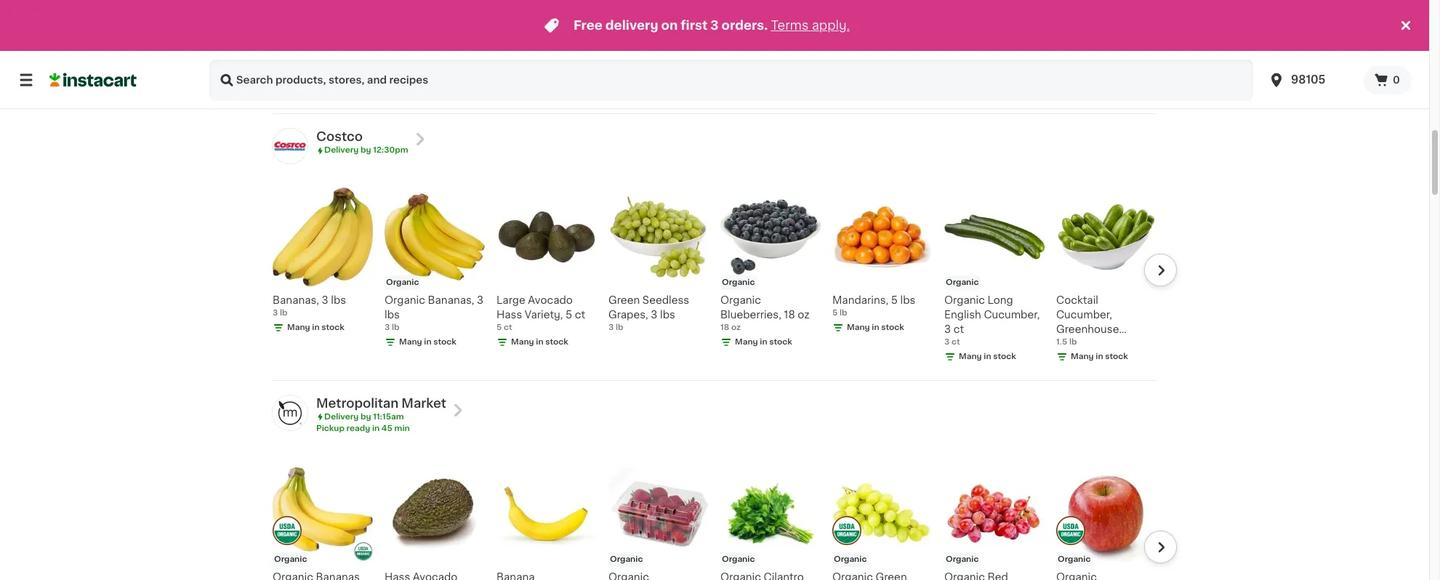 Task type: locate. For each thing, give the bounding box(es) containing it.
organic bananas, 3 lbs 3 lb
[[385, 295, 484, 331]]

0 horizontal spatial cucumber,
[[984, 310, 1040, 320]]

2 by from the top
[[361, 413, 371, 421]]

by for 11:15am
[[361, 413, 371, 421]]

variety,
[[525, 310, 563, 320]]

many in stock
[[287, 57, 345, 65], [399, 57, 457, 65], [623, 57, 681, 65], [735, 57, 793, 65], [847, 57, 905, 65], [1071, 57, 1129, 65], [287, 323, 345, 331], [847, 323, 905, 331], [399, 338, 457, 346], [511, 338, 569, 346], [735, 338, 793, 346], [959, 353, 1017, 361], [1071, 353, 1129, 361]]

None search field
[[209, 60, 1254, 100]]

organic inside organic strawberries 16 oz container
[[945, 29, 985, 39]]

oz right the 16
[[955, 57, 965, 65]]

1 by from the top
[[361, 146, 371, 154]]

oz
[[955, 57, 965, 65], [798, 310, 810, 320], [732, 323, 741, 331]]

organic link
[[273, 464, 373, 580], [609, 464, 709, 580], [721, 464, 821, 580], [833, 464, 933, 580], [945, 464, 1045, 580], [1057, 464, 1157, 580]]

many for onion
[[735, 57, 758, 65]]

large
[[497, 295, 526, 305]]

mandarins, 5 lbs 5 lb
[[833, 295, 916, 317]]

delivery by 11:15am
[[324, 413, 404, 421]]

4 each from the left
[[1057, 42, 1077, 50]]

1 98105 button from the left
[[1260, 60, 1364, 100]]

0 horizontal spatial 1
[[273, 42, 276, 50]]

18 right blueberries,
[[784, 310, 795, 320]]

instacart logo image
[[49, 71, 137, 89]]

1.5 inside cocktail cucumber, greenhouse grown, 1.5 lbs
[[1095, 339, 1109, 349]]

limited time offer region
[[0, 0, 1398, 51]]

item badge image
[[833, 517, 862, 546], [1057, 517, 1086, 546]]

3 each from the left
[[833, 42, 853, 50]]

many for banana
[[623, 57, 646, 65]]

grapes,
[[609, 310, 649, 320]]

lb inside organic bananas, 3 lbs 3 lb
[[392, 323, 400, 331]]

1 horizontal spatial oz
[[798, 310, 810, 320]]

0 horizontal spatial oz
[[732, 323, 741, 331]]

orders.
[[722, 20, 768, 31]]

2 delivery from the top
[[324, 413, 359, 421]]

long
[[988, 295, 1014, 305]]

16
[[945, 57, 954, 65]]

cucumber,
[[984, 310, 1040, 320], [1057, 310, 1113, 320]]

organic
[[610, 12, 643, 20], [609, 29, 649, 39], [945, 29, 985, 39], [386, 278, 419, 286], [722, 278, 755, 286], [946, 278, 979, 286], [385, 295, 425, 305], [721, 295, 761, 305], [945, 295, 985, 305], [274, 555, 307, 563], [610, 555, 643, 563], [722, 555, 755, 563], [834, 555, 867, 563], [946, 555, 979, 563], [1058, 555, 1091, 563]]

many
[[287, 57, 310, 65], [399, 57, 422, 65], [623, 57, 646, 65], [735, 57, 758, 65], [847, 57, 870, 65], [1071, 57, 1094, 65], [287, 323, 310, 331], [847, 323, 870, 331], [399, 338, 422, 346], [511, 338, 534, 346], [735, 338, 758, 346], [959, 353, 982, 361], [1071, 353, 1094, 361]]

2 each from the left
[[721, 42, 741, 50]]

0 vertical spatial delivery
[[324, 146, 359, 154]]

0 horizontal spatial 18
[[721, 323, 730, 331]]

banana
[[652, 29, 690, 39]]

in for organic banana
[[648, 57, 656, 65]]

market
[[402, 398, 446, 409]]

large avocado hass variety, 5 ct 5 ct
[[497, 295, 586, 331]]

cucumber, up greenhouse
[[1057, 310, 1113, 320]]

3 inside clementine bag 3 lb
[[497, 42, 502, 50]]

delivery up the pickup
[[324, 413, 359, 421]]

3 inside limited time offer region
[[711, 20, 719, 31]]

0 vertical spatial oz
[[955, 57, 965, 65]]

1 vertical spatial 18
[[721, 323, 730, 331]]

2 horizontal spatial oz
[[955, 57, 965, 65]]

lbs inside bananas, 3 lbs 3 lb
[[331, 295, 346, 305]]

1 horizontal spatial 18
[[784, 310, 795, 320]]

ready
[[347, 425, 370, 433]]

clementine bag 3 lb
[[497, 29, 578, 50]]

1 vertical spatial by
[[361, 413, 371, 421]]

1
[[273, 42, 276, 50], [609, 42, 612, 50]]

each
[[385, 42, 405, 50], [721, 42, 741, 50], [833, 42, 853, 50], [1057, 42, 1077, 50]]

1 horizontal spatial cucumber,
[[1057, 310, 1113, 320]]

5 down mandarins,
[[833, 309, 838, 317]]

each inside yellow onion each
[[721, 42, 741, 50]]

18
[[784, 310, 795, 320], [721, 323, 730, 331]]

many for avocado
[[511, 338, 534, 346]]

many in stock for long
[[959, 353, 1017, 361]]

item carousel region
[[252, 181, 1177, 374], [252, 458, 1177, 580]]

0 horizontal spatial item badge image
[[833, 517, 862, 546]]

lbs inside organic bananas, 3 lbs 3 lb
[[385, 310, 400, 320]]

cucumber, inside cocktail cucumber, greenhouse grown, 1.5 lbs
[[1057, 310, 1113, 320]]

in for mandarins, 5 lbs
[[872, 323, 880, 331]]

each inside cucumber each
[[833, 42, 853, 50]]

container
[[967, 57, 1008, 65]]

many in stock for avocado
[[511, 338, 569, 346]]

oz inside organic strawberries 16 oz container
[[955, 57, 965, 65]]

in
[[312, 57, 320, 65], [424, 57, 432, 65], [648, 57, 656, 65], [760, 57, 768, 65], [872, 57, 880, 65], [1096, 57, 1104, 65], [312, 323, 320, 331], [872, 323, 880, 331], [424, 338, 432, 346], [536, 338, 544, 346], [760, 338, 768, 346], [984, 353, 992, 361], [1096, 353, 1104, 361], [372, 425, 380, 433]]

ct inside organic banana 1 ct
[[614, 42, 623, 50]]

lbs inside green seedless grapes, 3 lbs 3 lb
[[660, 310, 675, 320]]

bananas, 3 lbs 3 lb
[[273, 295, 346, 317]]

bananas, inside bananas, 3 lbs 3 lb
[[273, 295, 319, 305]]

mandarins,
[[833, 295, 889, 305]]

1 ct
[[273, 42, 287, 50]]

organic banana 1 ct
[[609, 29, 690, 50]]

delivery
[[324, 146, 359, 154], [324, 413, 359, 421]]

1 horizontal spatial bananas,
[[428, 295, 475, 305]]

cucumber
[[833, 29, 887, 39]]

0 vertical spatial by
[[361, 146, 371, 154]]

2 1 from the left
[[609, 42, 612, 50]]

1 bananas, from the left
[[273, 295, 319, 305]]

oz right blueberries,
[[798, 310, 810, 320]]

0 vertical spatial 18
[[784, 310, 795, 320]]

ct
[[278, 42, 287, 50], [614, 42, 623, 50], [575, 310, 586, 320], [504, 323, 512, 331], [954, 324, 964, 334], [952, 338, 960, 346]]

1 vertical spatial oz
[[798, 310, 810, 320]]

hass
[[497, 310, 522, 320]]

free
[[574, 20, 603, 31]]

lb inside green seedless grapes, 3 lbs 3 lb
[[616, 323, 624, 331]]

1 item carousel region from the top
[[252, 181, 1177, 374]]

lb
[[504, 42, 512, 50], [280, 309, 288, 317], [840, 309, 848, 317], [392, 323, 400, 331], [616, 323, 624, 331], [1070, 338, 1077, 346]]

delivery for delivery by 12:30pm
[[324, 146, 359, 154]]

by
[[361, 146, 371, 154], [361, 413, 371, 421]]

green
[[609, 295, 640, 305]]

item carousel region containing bananas, 3 lbs
[[252, 181, 1177, 374]]

cucumber, down long
[[984, 310, 1040, 320]]

many in stock for blueberries,
[[735, 338, 793, 346]]

1 horizontal spatial 1.5
[[1095, 339, 1109, 349]]

in for cocktail cucumber, greenhouse grown, 1.5 lbs
[[1096, 353, 1104, 361]]

2 98105 button from the left
[[1268, 60, 1356, 100]]

1 vertical spatial item carousel region
[[252, 458, 1177, 580]]

1.5
[[1057, 338, 1068, 346], [1095, 339, 1109, 349]]

lb inside clementine bag 3 lb
[[504, 42, 512, 50]]

organic inside organic banana 1 ct
[[609, 29, 649, 39]]

2 item carousel region from the top
[[252, 458, 1177, 580]]

lbs inside cocktail cucumber, greenhouse grown, 1.5 lbs
[[1112, 339, 1127, 349]]

in for large avocado hass variety, 5 ct
[[536, 338, 544, 346]]

organic long english cucumber, 3 ct 3 ct
[[945, 295, 1040, 346]]

organic inside organic long english cucumber, 3 ct 3 ct
[[945, 295, 985, 305]]

2 cucumber, from the left
[[1057, 310, 1113, 320]]

18 down blueberries,
[[721, 323, 730, 331]]

organic inside organic blueberries, 18 oz 18 oz
[[721, 295, 761, 305]]

lbs
[[331, 295, 346, 305], [901, 295, 916, 305], [385, 310, 400, 320], [660, 310, 675, 320], [1112, 339, 1127, 349]]

1 vertical spatial delivery
[[324, 413, 359, 421]]

5 right mandarins,
[[891, 295, 898, 305]]

1 cucumber, from the left
[[984, 310, 1040, 320]]

oz down blueberries,
[[732, 323, 741, 331]]

item carousel region containing organic
[[252, 458, 1177, 580]]

Search field
[[209, 60, 1254, 100]]

clementine
[[497, 29, 556, 39]]

2 organic link from the left
[[609, 464, 709, 580]]

metropolitan market image
[[273, 395, 308, 430]]

0 vertical spatial item carousel region
[[252, 181, 1177, 374]]

4 organic link from the left
[[833, 464, 933, 580]]

1 horizontal spatial item badge image
[[1057, 517, 1086, 546]]

strawberries
[[945, 43, 1009, 53]]

first
[[681, 20, 708, 31]]

1 delivery from the top
[[324, 146, 359, 154]]

45
[[382, 425, 393, 433]]

delivery for delivery by 11:15am
[[324, 413, 359, 421]]

seedless
[[643, 295, 690, 305]]

bananas,
[[273, 295, 319, 305], [428, 295, 475, 305]]

5 down avocado
[[566, 310, 573, 320]]

3
[[711, 20, 719, 31], [497, 42, 502, 50], [322, 295, 329, 305], [477, 295, 484, 305], [273, 309, 278, 317], [651, 310, 658, 320], [385, 323, 390, 331], [609, 323, 614, 331], [945, 324, 951, 334], [945, 338, 950, 346]]

item badge image
[[273, 517, 302, 546]]

stock for 3
[[322, 323, 345, 331]]

delivery down costco
[[324, 146, 359, 154]]

1 horizontal spatial 1
[[609, 42, 612, 50]]

terms
[[771, 20, 809, 31]]

5
[[891, 295, 898, 305], [833, 309, 838, 317], [566, 310, 573, 320], [497, 323, 502, 331]]

2 bananas, from the left
[[428, 295, 475, 305]]

blueberries,
[[721, 310, 782, 320]]

by left 12:30pm
[[361, 146, 371, 154]]

98105 button
[[1260, 60, 1364, 100], [1268, 60, 1356, 100]]

stock for long
[[994, 353, 1017, 361]]

1 item badge image from the left
[[833, 517, 862, 546]]

organic strawberries 16 oz container
[[945, 29, 1009, 65]]

bag
[[558, 29, 578, 39]]

by up pickup ready in 45 min
[[361, 413, 371, 421]]

stock
[[322, 57, 345, 65], [434, 57, 457, 65], [658, 57, 681, 65], [770, 57, 793, 65], [882, 57, 905, 65], [1106, 57, 1129, 65], [322, 323, 345, 331], [882, 323, 905, 331], [434, 338, 457, 346], [546, 338, 569, 346], [770, 338, 793, 346], [994, 353, 1017, 361], [1106, 353, 1129, 361]]

many in stock for 3
[[287, 323, 345, 331]]

item carousel region for metropolitan market
[[252, 458, 1177, 580]]

12:30pm
[[373, 146, 408, 154]]

yellow onion each
[[721, 29, 787, 50]]

0 horizontal spatial bananas,
[[273, 295, 319, 305]]



Task type: describe. For each thing, give the bounding box(es) containing it.
stock for 5
[[882, 323, 905, 331]]

lb inside bananas, 3 lbs 3 lb
[[280, 309, 288, 317]]

cocktail cucumber, greenhouse grown, 1.5 lbs
[[1057, 295, 1127, 349]]

5 organic link from the left
[[945, 464, 1045, 580]]

many for each
[[847, 57, 870, 65]]

organic blueberries, 18 oz 18 oz
[[721, 295, 810, 331]]

yellow
[[721, 29, 753, 39]]

many for 3
[[287, 323, 310, 331]]

1 1 from the left
[[273, 42, 276, 50]]

in for organic blueberries, 18 oz
[[760, 338, 768, 346]]

cucumber each
[[833, 29, 887, 50]]

by for 12:30pm
[[361, 146, 371, 154]]

0
[[1393, 75, 1401, 85]]

apply.
[[812, 20, 850, 31]]

grown,
[[1057, 339, 1093, 349]]

english
[[945, 310, 982, 320]]

many in stock for 5
[[847, 323, 905, 331]]

stock for each
[[882, 57, 905, 65]]

many in stock for onion
[[735, 57, 793, 65]]

0 button
[[1364, 65, 1412, 95]]

bananas, inside organic bananas, 3 lbs 3 lb
[[428, 295, 475, 305]]

metropolitan
[[316, 398, 399, 409]]

2 item badge image from the left
[[1057, 517, 1086, 546]]

many for 5
[[847, 323, 870, 331]]

delivery by 12:30pm
[[324, 146, 408, 154]]

lb inside "mandarins, 5 lbs 5 lb"
[[840, 309, 848, 317]]

in for organic long english cucumber, 3 ct
[[984, 353, 992, 361]]

stock for blueberries,
[[770, 338, 793, 346]]

stock for banana
[[658, 57, 681, 65]]

in for bananas, 3 lbs
[[312, 323, 320, 331]]

many for long
[[959, 353, 982, 361]]

many in stock for bananas,
[[399, 338, 457, 346]]

98105
[[1292, 74, 1326, 85]]

1.5 lb
[[1057, 338, 1077, 346]]

metropolitan market
[[316, 398, 446, 409]]

many in stock for banana
[[623, 57, 681, 65]]

3 organic link from the left
[[721, 464, 821, 580]]

green seedless grapes, 3 lbs 3 lb
[[609, 295, 690, 331]]

costco image
[[273, 129, 308, 164]]

cucumber, inside organic long english cucumber, 3 ct 3 ct
[[984, 310, 1040, 320]]

pickup
[[316, 425, 345, 433]]

many in stock for each
[[847, 57, 905, 65]]

stock for bananas,
[[434, 338, 457, 346]]

many for bananas,
[[399, 338, 422, 346]]

many for blueberries,
[[735, 338, 758, 346]]

stock for avocado
[[546, 338, 569, 346]]

1 organic link from the left
[[273, 464, 373, 580]]

in for organic bananas, 3 lbs
[[424, 338, 432, 346]]

5 down hass
[[497, 323, 502, 331]]

11:15am
[[373, 413, 404, 421]]

oz for 18
[[798, 310, 810, 320]]

0 horizontal spatial 1.5
[[1057, 338, 1068, 346]]

6 organic link from the left
[[1057, 464, 1157, 580]]

cocktail
[[1057, 295, 1099, 305]]

costco
[[316, 131, 363, 143]]

1 each from the left
[[385, 42, 405, 50]]

oz for 16
[[955, 57, 965, 65]]

on
[[661, 20, 678, 31]]

2 vertical spatial oz
[[732, 323, 741, 331]]

greenhouse
[[1057, 324, 1120, 334]]

terms apply. link
[[771, 20, 850, 31]]

delivery
[[606, 20, 659, 31]]

in for yellow onion
[[760, 57, 768, 65]]

organic inside organic bananas, 3 lbs 3 lb
[[385, 295, 425, 305]]

min
[[395, 425, 410, 433]]

in for cucumber
[[872, 57, 880, 65]]

item carousel region for costco
[[252, 181, 1177, 374]]

avocado
[[528, 295, 573, 305]]

stock for onion
[[770, 57, 793, 65]]

pickup ready in 45 min
[[316, 425, 410, 433]]

onion
[[756, 29, 787, 39]]

1 inside organic banana 1 ct
[[609, 42, 612, 50]]

lbs inside "mandarins, 5 lbs 5 lb"
[[901, 295, 916, 305]]

free delivery on first 3 orders. terms apply.
[[574, 20, 850, 31]]



Task type: vqa. For each thing, say whether or not it's contained in the screenshot.
In-store prices for Corktree
no



